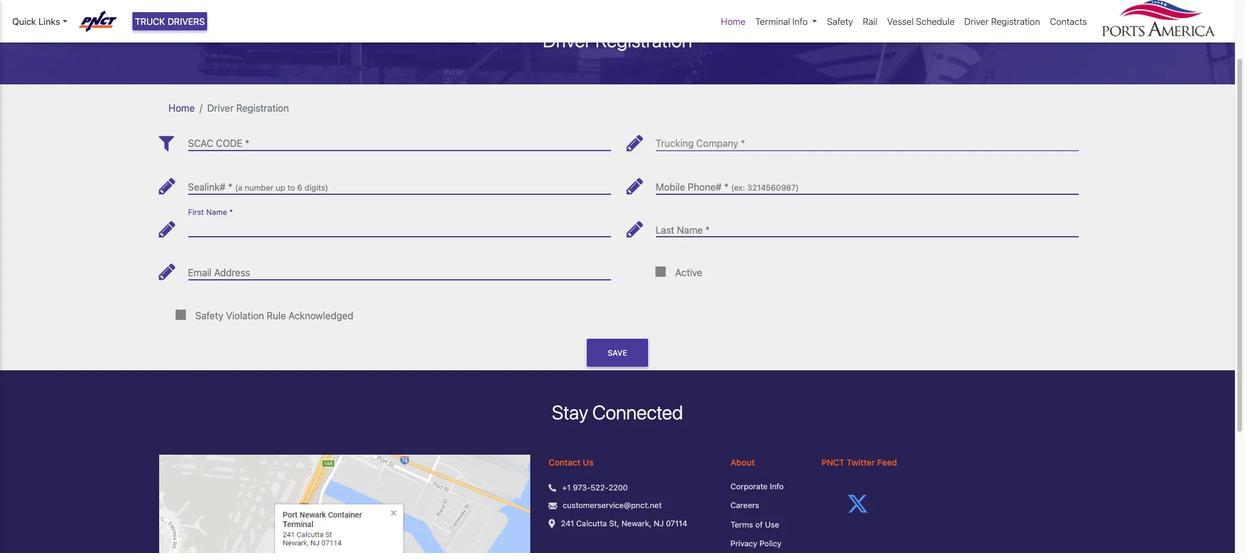 Task type: locate. For each thing, give the bounding box(es) containing it.
code
[[216, 138, 243, 149]]

sealink#
[[188, 182, 226, 193]]

truck
[[135, 16, 165, 27]]

home link up scac
[[169, 102, 195, 113]]

0 vertical spatial home
[[721, 16, 746, 27]]

* for mobile phone# * (ex: 3214560987)
[[725, 182, 729, 193]]

* for last name *
[[706, 225, 710, 236]]

registration
[[992, 16, 1041, 27], [596, 28, 693, 51], [236, 102, 289, 113]]

name for last
[[677, 225, 703, 236]]

First Name * text field
[[188, 215, 611, 237]]

0 horizontal spatial safety
[[195, 310, 223, 321]]

0 vertical spatial driver
[[965, 16, 989, 27]]

info
[[793, 16, 808, 27]]

safety
[[827, 16, 853, 27], [195, 310, 223, 321]]

0 horizontal spatial home link
[[169, 102, 195, 113]]

0 vertical spatial registration
[[992, 16, 1041, 27]]

drivers
[[168, 16, 205, 27]]

terminal info
[[756, 16, 808, 27]]

1 vertical spatial name
[[677, 225, 703, 236]]

* right code
[[245, 138, 250, 149]]

scac code *
[[188, 138, 250, 149]]

1 horizontal spatial home
[[721, 16, 746, 27]]

home inside home link
[[721, 16, 746, 27]]

0 vertical spatial home link
[[717, 10, 751, 33]]

calcutta
[[577, 519, 607, 529]]

home up scac
[[169, 102, 195, 113]]

of
[[756, 520, 763, 530]]

stay connected
[[552, 401, 683, 424]]

0 horizontal spatial registration
[[236, 102, 289, 113]]

* for first name *
[[229, 208, 233, 217]]

1 vertical spatial driver registration
[[543, 28, 693, 51]]

1 horizontal spatial registration
[[596, 28, 693, 51]]

privacy policy
[[731, 539, 782, 549]]

* right company at the top right of page
[[741, 138, 746, 149]]

safety left violation at left bottom
[[195, 310, 223, 321]]

violation
[[226, 310, 264, 321]]

home left terminal
[[721, 16, 746, 27]]

973-
[[573, 483, 591, 493]]

contacts
[[1050, 16, 1088, 27]]

* right first
[[229, 208, 233, 217]]

name right first
[[206, 208, 227, 217]]

0 horizontal spatial driver registration
[[207, 102, 289, 113]]

* left (ex:
[[725, 182, 729, 193]]

first name *
[[188, 208, 233, 217]]

acknowledged
[[289, 310, 353, 321]]

terms of use link
[[731, 519, 804, 531]]

driver
[[965, 16, 989, 27], [543, 28, 591, 51], [207, 102, 234, 113]]

1 horizontal spatial driver
[[543, 28, 591, 51]]

Last Name * text field
[[656, 215, 1079, 237]]

first
[[188, 208, 204, 217]]

terminal
[[756, 16, 791, 27]]

last name *
[[656, 225, 710, 236]]

1 vertical spatial registration
[[596, 28, 693, 51]]

name right last
[[677, 225, 703, 236]]

* for trucking company *
[[741, 138, 746, 149]]

driver registration
[[965, 16, 1041, 27], [543, 28, 693, 51], [207, 102, 289, 113]]

trucking
[[656, 138, 694, 149]]

terminal info link
[[751, 10, 823, 33]]

safety inside safety link
[[827, 16, 853, 27]]

* right last
[[706, 225, 710, 236]]

contact us
[[549, 457, 594, 468]]

Email Address text field
[[188, 258, 611, 280]]

newark,
[[622, 519, 652, 529]]

connected
[[593, 401, 683, 424]]

quick links
[[12, 16, 60, 27]]

0 vertical spatial safety
[[827, 16, 853, 27]]

last
[[656, 225, 675, 236]]

quick links link
[[12, 15, 67, 28]]

mobile
[[656, 182, 686, 193]]

careers
[[731, 501, 760, 511]]

privacy
[[731, 539, 758, 549]]

home
[[721, 16, 746, 27], [169, 102, 195, 113]]

name
[[206, 208, 227, 217], [677, 225, 703, 236]]

active
[[676, 268, 703, 278]]

2 horizontal spatial driver
[[965, 16, 989, 27]]

1 horizontal spatial driver registration
[[543, 28, 693, 51]]

1 horizontal spatial name
[[677, 225, 703, 236]]

0 horizontal spatial name
[[206, 208, 227, 217]]

*
[[245, 138, 250, 149], [741, 138, 746, 149], [228, 182, 233, 193], [725, 182, 729, 193], [229, 208, 233, 217], [706, 225, 710, 236]]

0 vertical spatial name
[[206, 208, 227, 217]]

0 vertical spatial driver registration
[[965, 16, 1041, 27]]

sealink# * (a number up to 6 digits)
[[188, 182, 328, 193]]

2 vertical spatial driver registration
[[207, 102, 289, 113]]

name for first
[[206, 208, 227, 217]]

home link
[[717, 10, 751, 33], [169, 102, 195, 113]]

contact
[[549, 457, 581, 468]]

0 horizontal spatial home
[[169, 102, 195, 113]]

2200
[[609, 483, 628, 493]]

1 vertical spatial safety
[[195, 310, 223, 321]]

None text field
[[188, 172, 611, 194], [656, 172, 1079, 194], [188, 172, 611, 194], [656, 172, 1079, 194]]

(ex:
[[731, 183, 745, 193]]

pnct twitter feed
[[822, 457, 897, 468]]

terms of use
[[731, 520, 780, 530]]

up
[[276, 183, 285, 193]]

2 vertical spatial driver
[[207, 102, 234, 113]]

home link left terminal
[[717, 10, 751, 33]]

customerservice@pnct.net link
[[563, 500, 662, 512]]

1 vertical spatial home link
[[169, 102, 195, 113]]

1 horizontal spatial safety
[[827, 16, 853, 27]]

safety left rail
[[827, 16, 853, 27]]

safety for safety
[[827, 16, 853, 27]]

trucking company *
[[656, 138, 746, 149]]

safety violation rule acknowledged
[[195, 310, 353, 321]]



Task type: vqa. For each thing, say whether or not it's contained in the screenshot.
Driver to the middle
yes



Task type: describe. For each thing, give the bounding box(es) containing it.
1 horizontal spatial home link
[[717, 10, 751, 33]]

links
[[39, 16, 60, 27]]

about
[[731, 457, 755, 468]]

safety link
[[823, 10, 858, 33]]

feed
[[878, 457, 897, 468]]

scac
[[188, 138, 213, 149]]

privacy policy link
[[731, 539, 804, 550]]

vessel
[[888, 16, 914, 27]]

Trucking Company * text field
[[656, 129, 1079, 151]]

2 horizontal spatial driver registration
[[965, 16, 1041, 27]]

pnct
[[822, 457, 845, 468]]

rail
[[863, 16, 878, 27]]

quick
[[12, 16, 36, 27]]

1 vertical spatial driver
[[543, 28, 591, 51]]

+1 973-522-2200 link
[[562, 482, 628, 494]]

3214560987)
[[748, 183, 799, 193]]

rule
[[267, 310, 286, 321]]

careers link
[[731, 500, 804, 512]]

safety for safety violation rule acknowledged
[[195, 310, 223, 321]]

rail link
[[858, 10, 883, 33]]

truck drivers link
[[133, 12, 207, 31]]

save button
[[587, 339, 648, 367]]

* for scac code *
[[245, 138, 250, 149]]

number
[[245, 183, 274, 193]]

truck drivers
[[135, 16, 205, 27]]

policy
[[760, 539, 782, 549]]

241
[[561, 519, 574, 529]]

2 horizontal spatial registration
[[992, 16, 1041, 27]]

241 calcutta st, newark, nj 07114
[[561, 519, 688, 529]]

* left the (a
[[228, 182, 233, 193]]

to
[[288, 183, 295, 193]]

nj
[[654, 519, 664, 529]]

07114
[[666, 519, 688, 529]]

0 horizontal spatial driver
[[207, 102, 234, 113]]

company
[[697, 138, 739, 149]]

email
[[188, 268, 212, 278]]

stay
[[552, 401, 588, 424]]

phone#
[[688, 182, 722, 193]]

digits)
[[305, 183, 328, 193]]

+1 973-522-2200
[[562, 483, 628, 493]]

schedule
[[916, 16, 955, 27]]

contacts link
[[1046, 10, 1092, 33]]

st,
[[609, 519, 620, 529]]

address
[[214, 268, 250, 278]]

save
[[608, 349, 628, 358]]

terms
[[731, 520, 754, 530]]

customerservice@pnct.net
[[563, 501, 662, 511]]

+1
[[562, 483, 571, 493]]

6
[[297, 183, 302, 193]]

2 vertical spatial registration
[[236, 102, 289, 113]]

driver registration link
[[960, 10, 1046, 33]]

vessel schedule link
[[883, 10, 960, 33]]

522-
[[591, 483, 609, 493]]

(a
[[235, 183, 243, 193]]

vessel schedule
[[888, 16, 955, 27]]

SCAC CODE * search field
[[188, 129, 611, 151]]

mobile phone# * (ex: 3214560987)
[[656, 182, 799, 193]]

241 calcutta st, newark, nj 07114 link
[[561, 518, 688, 530]]

twitter
[[847, 457, 875, 468]]

use
[[765, 520, 780, 530]]

us
[[583, 457, 594, 468]]

1 vertical spatial home
[[169, 102, 195, 113]]

email address
[[188, 268, 250, 278]]



